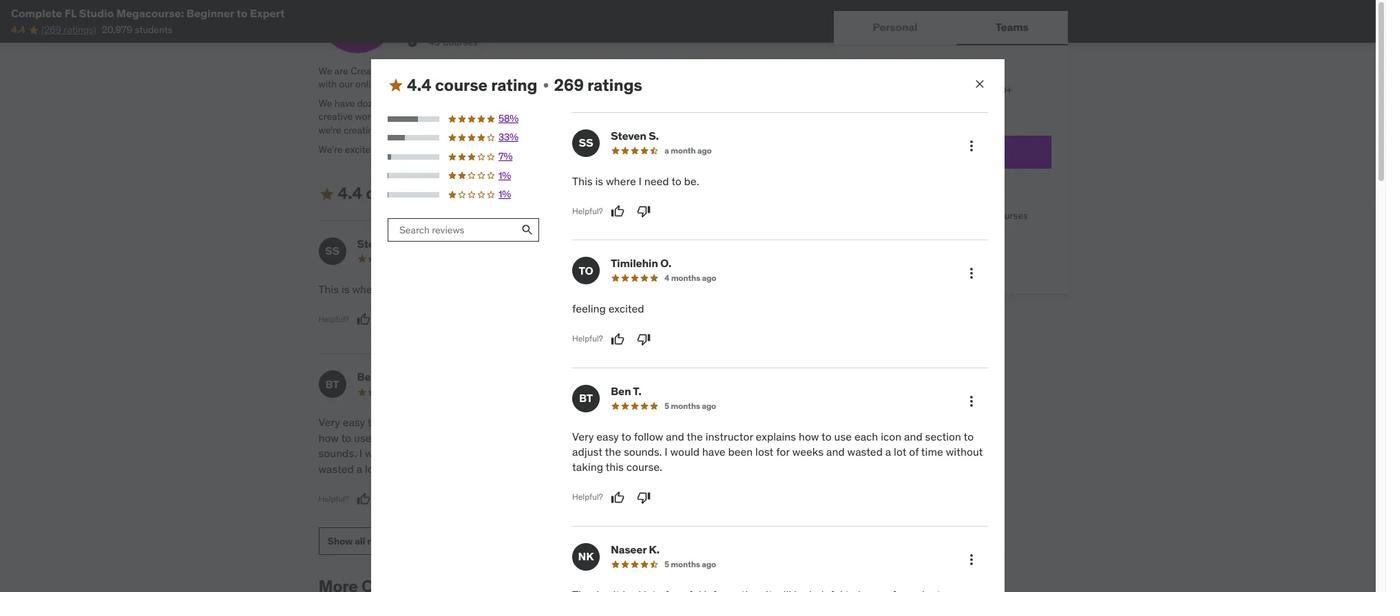 Task type: vqa. For each thing, say whether or not it's contained in the screenshot.
preview this course button
no



Task type: locate. For each thing, give the bounding box(es) containing it.
we
[[503, 143, 515, 155]]

course inside dialog
[[435, 74, 488, 96]]

269 ratings up "filmmaking,"
[[554, 74, 642, 96]]

udemy
[[893, 97, 924, 110], [917, 145, 953, 158]]

engaging
[[582, 110, 622, 123]]

4.4 course rating
[[407, 74, 537, 96], [338, 183, 468, 204]]

learning
[[872, 234, 910, 246]]

1 vertical spatial this
[[318, 282, 339, 296]]

2 vertical spatial we
[[381, 110, 394, 123]]

weeks inside dialog
[[792, 445, 824, 459]]

0 horizontal spatial rating
[[422, 183, 468, 204]]

for inside dialog
[[776, 445, 790, 459]]

demand
[[957, 210, 992, 222]]

lost
[[755, 445, 773, 459], [450, 446, 468, 460]]

s.
[[649, 129, 659, 142], [395, 237, 405, 251]]

1 horizontal spatial mark review by steven s. as helpful image
[[610, 205, 624, 218]]

use for mark review by timilehin o. as helpful image
[[834, 429, 852, 443]]

it
[[611, 415, 618, 429], [764, 415, 771, 429]]

4.4 course rating down here
[[338, 183, 468, 204]]

we up creative
[[318, 97, 332, 109]]

4 months ago inside dialog
[[664, 273, 716, 283]]

rating up search reviews text box
[[422, 183, 468, 204]]

very easy to follow and the instructor explains how to use each icon and section to adjust the sounds. i would have been lost for weeks and wasted a lot of time without taking this course. inside dialog
[[572, 429, 983, 474]]

269 inside dialog
[[554, 74, 584, 96]]

section inside dialog
[[925, 429, 961, 443]]

medium image up years at the top left of page
[[388, 77, 404, 94]]

1 vertical spatial 25,000+
[[872, 210, 910, 222]]

lot inside dialog
[[894, 445, 906, 459]]

sounds. inside dialog
[[624, 445, 662, 459]]

your left creativity
[[727, 64, 746, 77]]

course for topmost xsmall icon
[[435, 74, 488, 96]]

mark review by ben t. as unhelpful image
[[637, 491, 650, 505]]

0 horizontal spatial lost
[[450, 446, 468, 460]]

feeling
[[570, 282, 604, 296], [572, 302, 606, 315]]

use inside dialog
[[834, 429, 852, 443]]

1 horizontal spatial use
[[834, 429, 852, 443]]

will
[[774, 415, 790, 429]]

try udemy business link
[[850, 135, 1051, 169]]

weeks for mark review by timilehin o. as helpful image
[[792, 445, 824, 459]]

1 horizontal spatial t.
[[633, 384, 641, 398]]

instructor
[[452, 415, 499, 429], [706, 429, 753, 443]]

this for mark review by timilehin o. as unhelpful 'image' within the dialog
[[606, 460, 624, 474]]

excited down "creating."
[[345, 143, 376, 155]]

excited up mark review by timilehin o. as helpful image
[[608, 302, 644, 315]]

xsmall image left 45
[[407, 36, 418, 50]]

your down close modal icon
[[976, 97, 995, 110]]

t. inside dialog
[[633, 384, 641, 398]]

0 horizontal spatial section
[[445, 431, 481, 445]]

4.4 down we're
[[338, 183, 362, 204]]

very for mark review by timilehin o. as helpful image
[[572, 429, 594, 443]]

lost inside dialog
[[755, 445, 773, 459]]

0 vertical spatial be
[[534, 110, 545, 123]]

is
[[595, 174, 603, 188], [341, 282, 349, 296]]

0 vertical spatial timilehin
[[609, 237, 656, 251]]

explains for mark review by timilehin o. as helpful image
[[756, 429, 796, 443]]

xsmall image left learning
[[850, 234, 861, 248]]

would down the few
[[670, 445, 700, 459]]

timilehin
[[609, 237, 656, 251], [611, 256, 658, 270]]

ago for 'mark review by steven s. as unhelpful' 'icon'
[[697, 145, 712, 155]]

0 horizontal spatial without
[[417, 462, 454, 475]]

1 horizontal spatial easy
[[596, 429, 619, 443]]

this is where i need to be. inside dialog
[[572, 174, 699, 188]]

1 horizontal spatial ss
[[579, 136, 593, 150]]

mark review by steven s. as helpful image inside dialog
[[610, 205, 624, 218]]

4 inside dialog
[[664, 273, 669, 283]]

it left had
[[611, 415, 618, 429]]

1 horizontal spatial wasted
[[847, 445, 883, 459]]

0 horizontal spatial courses
[[749, 110, 783, 123]]

2 5 from the top
[[664, 559, 669, 569]]

1 vertical spatial feeling excited
[[572, 302, 644, 315]]

0 vertical spatial need
[[644, 174, 669, 188]]

0 vertical spatial feeling
[[570, 282, 604, 296]]

timilehin o. for mark review by timilehin o. as unhelpful 'image' within the dialog
[[611, 256, 671, 270]]

we left are
[[318, 64, 332, 77]]

timilehin for mark review by timilehin o. as helpful image
[[611, 256, 658, 270]]

nk up the thanks.
[[576, 377, 592, 391]]

creating.
[[344, 124, 381, 136]]

269 ratings for topmost xsmall icon
[[554, 74, 642, 96]]

icon for mark review by timilehin o. as helpful icon's mark review by timilehin o. as unhelpful 'image'
[[401, 431, 421, 445]]

feeling for mark review by timilehin o. as helpful icon
[[570, 282, 604, 296]]

additional actions for review by steven s. image
[[963, 138, 980, 154]]

s. inside dialog
[[649, 129, 659, 142]]

rating
[[491, 74, 537, 96], [422, 183, 468, 204]]

4 for mark review by timilehin o. as unhelpful 'image' within the dialog
[[664, 273, 669, 283]]

0 vertical spatial rating
[[491, 74, 537, 96]]

rating for the rightmost xsmall image
[[422, 183, 468, 204]]

1 horizontal spatial be.
[[684, 174, 699, 188]]

excited up mark review by timilehin o. as helpful icon
[[607, 282, 642, 296]]

very easy to follow and the instructor explains how to use each icon and section to adjust the sounds. i would have been lost for weeks and wasted a lot of time without taking this course.
[[318, 415, 547, 475], [572, 429, 983, 474]]

0 vertical spatial wasted
[[847, 445, 883, 459]]

1 5 months ago from the top
[[664, 400, 716, 411]]

xsmall image
[[407, 36, 418, 50], [471, 188, 482, 199]]

1% button down 7% button
[[388, 169, 540, 183]]

bt
[[325, 377, 339, 391], [579, 391, 593, 405]]

1 vertical spatial timilehin o.
[[611, 256, 671, 270]]

xsmall image down 7% button
[[471, 188, 482, 199]]

subscribe to this course and 25,000+ top‑rated udemy courses for your organization.
[[850, 84, 1012, 123]]

steven s.
[[611, 129, 659, 142], [357, 237, 405, 251]]

and inside subscribe to this course and 25,000+ top‑rated udemy courses for your organization.
[[956, 84, 972, 96]]

0 horizontal spatial adjust
[[496, 431, 526, 445]]

very inside dialog
[[572, 429, 594, 443]]

269 down 7%
[[485, 183, 515, 204]]

269 ratings up submit search image on the left of page
[[485, 183, 573, 204]]

where inside dialog
[[606, 174, 636, 188]]

taking for mark review by timilehin o. as helpful icon
[[457, 462, 487, 475]]

269 ratings inside dialog
[[554, 74, 642, 96]]

lms
[[912, 259, 932, 271]]

be. down a month ago on the top of the page
[[684, 174, 699, 188]]

been
[[728, 445, 753, 459], [423, 446, 447, 460]]

20,979
[[102, 24, 132, 36]]

0 horizontal spatial time
[[392, 462, 414, 475]]

2 horizontal spatial lot
[[894, 445, 906, 459]]

1 horizontal spatial this
[[572, 174, 593, 188]]

udemy business image
[[850, 62, 947, 78]]

icon for mark review by timilehin o. as unhelpful 'image' within the dialog
[[881, 429, 901, 443]]

editing
[[658, 97, 688, 109]]

timilehin o. inside dialog
[[611, 256, 671, 270]]

reviews
[[367, 535, 401, 547]]

engagement
[[912, 234, 968, 246]]

udemy up organization.
[[893, 97, 924, 110]]

this inside dialog
[[606, 460, 624, 474]]

1 horizontal spatial ben
[[611, 384, 631, 398]]

0 vertical spatial 269
[[554, 74, 584, 96]]

to
[[577, 244, 591, 258], [579, 263, 593, 277]]

been for mark review by timilehin o. as helpful image
[[728, 445, 753, 459]]

mark review by timilehin o. as unhelpful image for mark review by timilehin o. as helpful icon
[[635, 313, 649, 327]]

1 horizontal spatial course
[[435, 74, 488, 96]]

icon inside dialog
[[881, 429, 901, 443]]

courses up try udemy business
[[926, 97, 960, 110]]

without
[[946, 445, 983, 459], [417, 462, 454, 475]]

medium image for the rightmost xsmall image
[[318, 186, 335, 202]]

0 vertical spatial this is where i need to be.
[[572, 174, 699, 188]]

0 vertical spatial where
[[606, 174, 636, 188]]

1 vertical spatial without
[[417, 462, 454, 475]]

1 horizontal spatial this
[[606, 460, 624, 474]]

time for mark review by timilehin o. as helpful icon's mark review by timilehin o. as unhelpful 'image'
[[392, 462, 414, 475]]

helping
[[639, 64, 671, 77]]

0 horizontal spatial steven
[[357, 237, 393, 251]]

dedicated
[[583, 64, 626, 77]]

organization.
[[850, 111, 906, 123]]

feeling for mark review by timilehin o. as helpful image
[[572, 302, 606, 315]]

you left here
[[412, 143, 427, 155]]

dialog
[[371, 59, 1005, 592]]

udemy right try
[[917, 145, 953, 158]]

for
[[962, 97, 974, 110], [776, 445, 790, 459], [471, 446, 484, 460], [701, 446, 715, 460]]

be.
[[684, 174, 699, 188], [430, 282, 445, 296]]

taking
[[572, 460, 603, 474], [457, 462, 487, 475]]

taking inside dialog
[[572, 460, 603, 474]]

0 vertical spatial 1%
[[499, 169, 511, 181]]

would for mark review by timilehin o. as helpful image
[[670, 445, 700, 459]]

to for mark review by timilehin o. as helpful image
[[579, 263, 593, 277]]

1 vertical spatial be
[[570, 431, 583, 445]]

0 vertical spatial unleash
[[691, 64, 725, 77]]

0 vertical spatial ss
[[579, 136, 593, 150]]

megacourse:
[[116, 6, 184, 20]]

4.4 inside dialog
[[407, 74, 431, 96]]

instructor for mark review by timilehin o. as helpful icon
[[452, 415, 499, 429]]

1% button
[[388, 169, 540, 183], [388, 188, 540, 202]]

we down dozens
[[381, 110, 394, 123]]

section inside thanks. it had lot of useful information. it will be helpful to have a few minutes section of making chord progression for beginners.
[[731, 431, 767, 445]]

1 vertical spatial timilehin
[[611, 256, 658, 270]]

0 vertical spatial 4 months ago
[[663, 253, 715, 264]]

ago for mark review by timilehin o. as unhelpful 'image' within the dialog
[[702, 273, 716, 283]]

2 it from the left
[[764, 415, 771, 429]]

1 vertical spatial need
[[391, 282, 415, 296]]

1 horizontal spatial explains
[[756, 429, 796, 443]]

unleash down the engaging
[[610, 143, 644, 155]]

be. down search reviews text box
[[430, 282, 445, 296]]

1 vertical spatial steven
[[357, 237, 393, 251]]

1 vertical spatial to
[[579, 263, 593, 277]]

have inside thanks. it had lot of useful information. it will be helpful to have a few minutes section of making chord progression for beginners.
[[634, 431, 658, 445]]

0 horizontal spatial with
[[318, 78, 337, 90]]

tab list
[[833, 11, 1068, 45]]

0 horizontal spatial 4.4
[[11, 24, 25, 36]]

course. inside dialog
[[626, 460, 662, 474]]

2 vertical spatial excited
[[608, 302, 644, 315]]

rating inside dialog
[[491, 74, 537, 96]]

timilehin o. for mark review by timilehin o. as helpful icon's mark review by timilehin o. as unhelpful 'image'
[[609, 237, 670, 251]]

o. for mark review by timilehin o. as helpful icon
[[659, 237, 670, 251]]

mark review by timilehin o. as unhelpful image right mark review by timilehin o. as helpful image
[[637, 332, 650, 346]]

how inside dialog
[[799, 429, 819, 443]]

2 5 months ago from the top
[[664, 559, 716, 569]]

excited inside dialog
[[608, 302, 644, 315]]

show all reviews
[[327, 535, 401, 547]]

1 horizontal spatial would
[[670, 445, 700, 459]]

0 horizontal spatial your
[[646, 143, 665, 155]]

0 horizontal spatial very
[[318, 415, 340, 429]]

sounds. for mark review by timilehin o. as helpful image
[[624, 445, 662, 459]]

our
[[339, 78, 353, 90]]

steven s. inside dialog
[[611, 129, 659, 142]]

it left will
[[764, 415, 771, 429]]

of
[[479, 64, 488, 77], [390, 97, 399, 109], [426, 97, 435, 109], [760, 97, 768, 109], [739, 110, 747, 123], [657, 415, 667, 429], [770, 431, 780, 445], [909, 445, 919, 459], [380, 462, 390, 475]]

each inside dialog
[[854, 429, 878, 443]]

269 ratings for the rightmost xsmall image
[[485, 183, 573, 204]]

for inside subscribe to this course and 25,000+ top‑rated udemy courses for your organization.
[[962, 97, 974, 110]]

courses down the areas
[[749, 110, 783, 123]]

5 months ago
[[664, 400, 716, 411], [664, 559, 716, 569]]

submit search image
[[520, 223, 534, 237]]

20,979 students
[[102, 24, 173, 36]]

your
[[727, 64, 746, 77], [976, 97, 995, 110], [646, 143, 665, 155]]

0 vertical spatial this
[[572, 174, 593, 188]]

be up the 'making'
[[570, 431, 583, 445]]

mark review by timilehin o. as unhelpful image
[[635, 313, 649, 327], [637, 332, 650, 346]]

easy for mark review by timilehin o. as helpful icon
[[343, 415, 365, 429]]

weeks
[[792, 445, 824, 459], [487, 446, 518, 460]]

1 horizontal spatial need
[[644, 174, 669, 188]]

business
[[955, 145, 1002, 158]]

mark review by timilehin o. as unhelpful image inside dialog
[[637, 332, 650, 346]]

0 vertical spatial is
[[595, 174, 603, 188]]

fresh
[[912, 210, 934, 222]]

would inside dialog
[[670, 445, 700, 459]]

subscribe
[[850, 84, 893, 96]]

complete fl studio megacourse: beginner to expert
[[11, 6, 285, 20]]

your left month
[[646, 143, 665, 155]]

4 months ago for mark review by timilehin o. as helpful icon
[[663, 253, 715, 264]]

feeling excited up mark review by timilehin o. as helpful icon
[[570, 282, 642, 296]]

mark review by steven s. as helpful image
[[610, 205, 624, 218], [357, 313, 371, 327]]

nk left the "naseer"
[[578, 550, 594, 563]]

ben t.
[[357, 370, 388, 384], [611, 384, 641, 398]]

rating up design,
[[491, 74, 537, 96]]

time inside dialog
[[921, 445, 943, 459]]

medium image down we're
[[318, 186, 335, 202]]

4.4 down complete
[[11, 24, 25, 36]]

0 horizontal spatial sounds.
[[318, 446, 357, 460]]

33%
[[499, 131, 518, 143]]

additional actions for review by ben t. image
[[963, 393, 980, 409]]

1 vertical spatial where
[[352, 282, 382, 296]]

this inside dialog
[[572, 174, 593, 188]]

25,000+ up learning
[[872, 210, 910, 222]]

0 vertical spatial 25,000+
[[974, 84, 1012, 96]]

to
[[237, 6, 248, 20], [628, 64, 637, 77], [895, 84, 904, 96], [523, 110, 531, 123], [378, 143, 387, 155], [561, 143, 569, 155], [671, 174, 681, 188], [418, 282, 428, 296], [368, 415, 378, 429], [621, 429, 631, 443], [822, 429, 832, 443], [964, 429, 974, 443], [341, 431, 351, 445], [483, 431, 493, 445], [622, 431, 632, 445]]

have
[[335, 97, 355, 109], [389, 143, 410, 155], [634, 431, 658, 445], [702, 445, 725, 459], [397, 446, 420, 460]]

ratings
[[587, 74, 642, 96], [518, 183, 573, 204]]

instructor for mark review by timilehin o. as helpful image
[[706, 429, 753, 443]]

feeling excited up mark review by timilehin o. as helpful image
[[572, 302, 644, 315]]

1 horizontal spatial lost
[[755, 445, 773, 459]]

1 vertical spatial 4 months ago
[[664, 273, 716, 283]]

unleash up other
[[691, 64, 725, 77]]

that
[[429, 110, 447, 123]]

easy inside dialog
[[596, 429, 619, 443]]

nk
[[576, 377, 592, 391], [578, 550, 594, 563]]

sounds.
[[624, 445, 662, 459], [318, 446, 357, 460]]

1% button up search reviews text box
[[388, 188, 540, 202]]

1 horizontal spatial ben t.
[[611, 384, 641, 398]]

4.4 course rating up experience
[[407, 74, 537, 96]]

1 vertical spatial medium image
[[318, 186, 335, 202]]

would up mark review by ben t. as helpful icon
[[365, 446, 394, 460]]

ratings up submit search image on the left of page
[[518, 183, 573, 204]]

additional actions for review by timilehin o. image
[[963, 265, 980, 282]]

feeling inside dialog
[[572, 302, 606, 315]]

0 horizontal spatial this
[[318, 282, 339, 296]]

rating for topmost xsmall icon
[[491, 74, 537, 96]]

with left our at the top left of the page
[[318, 78, 337, 90]]

269 up illustration,
[[554, 74, 584, 96]]

steven inside dialog
[[611, 129, 646, 142]]

269 for topmost xsmall icon
[[554, 74, 584, 96]]

33% button
[[388, 131, 540, 145]]

been for mark review by timilehin o. as helpful icon
[[423, 446, 447, 460]]

xsmall image up illustration,
[[540, 80, 551, 91]]

2 horizontal spatial your
[[976, 97, 995, 110]]

5 months ago for ben t.
[[664, 400, 716, 411]]

without for mark review by timilehin o. as helpful icon
[[417, 462, 454, 475]]

unleash
[[691, 64, 725, 77], [610, 143, 644, 155]]

1 vertical spatial courses
[[749, 110, 783, 123]]

is inside dialog
[[595, 174, 603, 188]]

1 1% button from the top
[[388, 169, 540, 183]]

0 horizontal spatial this
[[490, 462, 508, 475]]

helpful?
[[572, 206, 603, 216], [318, 314, 349, 324], [570, 314, 601, 324], [572, 333, 603, 344], [572, 492, 603, 502], [318, 493, 349, 504]]

4.4 up years at the top left of page
[[407, 74, 431, 96]]

1 vertical spatial lot
[[894, 445, 906, 459]]

follow inside dialog
[[634, 429, 663, 443]]

this inside subscribe to this course and 25,000+ top‑rated udemy courses for your organization.
[[906, 84, 922, 96]]

feeling excited inside dialog
[[572, 302, 644, 315]]

2 horizontal spatial 4.4
[[407, 74, 431, 96]]

xsmall image
[[540, 80, 551, 91], [850, 234, 861, 248]]

a
[[444, 64, 450, 77], [664, 145, 669, 155], [660, 431, 666, 445], [885, 445, 891, 459], [356, 462, 362, 475]]

tab list containing personal
[[833, 11, 1068, 45]]

tools
[[970, 234, 991, 246]]

o. for mark review by timilehin o. as helpful image
[[660, 256, 671, 270]]

creators
[[545, 64, 581, 77]]

1 horizontal spatial 269
[[554, 74, 584, 96]]

lot
[[642, 415, 655, 429], [894, 445, 906, 459], [365, 462, 378, 475]]

1 vertical spatial s.
[[395, 237, 405, 251]]

mark review by timilehin o. as unhelpful image right mark review by timilehin o. as helpful icon
[[635, 313, 649, 327]]

with left us
[[451, 143, 470, 155]]

1 vertical spatial nk
[[578, 550, 594, 563]]

1 horizontal spatial bt
[[579, 391, 593, 405]]

you right help
[[593, 143, 608, 155]]

to inside dialog
[[579, 263, 593, 277]]

1 horizontal spatial is
[[595, 174, 603, 188]]

where
[[606, 174, 636, 188], [352, 282, 382, 296]]

been inside dialog
[[728, 445, 753, 459]]

explains inside dialog
[[756, 429, 796, 443]]

1 5 from the top
[[664, 400, 669, 411]]

thanks. it had lot of useful information. it will be helpful to have a few minutes section of making chord progression for beginners.
[[570, 415, 790, 460]]

1 vertical spatial 269 ratings
[[485, 183, 573, 204]]

instructor inside dialog
[[706, 429, 753, 443]]

be. inside dialog
[[684, 174, 699, 188]]

0 horizontal spatial is
[[341, 282, 349, 296]]

ss
[[579, 136, 593, 150], [325, 244, 339, 258]]

lost for mark review by timilehin o. as helpful icon
[[450, 446, 468, 460]]

25,000+ inside subscribe to this course and 25,000+ top‑rated udemy courses for your organization.
[[974, 84, 1012, 96]]

0 vertical spatial steven s.
[[611, 129, 659, 142]]

2 horizontal spatial course
[[925, 84, 954, 96]]

0 vertical spatial steven
[[611, 129, 646, 142]]

0 vertical spatial o.
[[659, 237, 670, 251]]

this is where i need to be.
[[572, 174, 699, 188], [318, 282, 445, 296]]

nk inside dialog
[[578, 550, 594, 563]]

explains left the thanks.
[[502, 415, 542, 429]]

need inside dialog
[[644, 174, 669, 188]]

o. inside dialog
[[660, 256, 671, 270]]

medium image
[[388, 77, 404, 94], [318, 186, 335, 202]]

steven s. for mark review by timilehin o. as helpful icon
[[357, 237, 405, 251]]

0 vertical spatial 5
[[664, 400, 669, 411]]

1 vertical spatial is
[[341, 282, 349, 296]]

here
[[430, 143, 449, 155]]

0 vertical spatial 1% button
[[388, 169, 540, 183]]

0 horizontal spatial how
[[318, 431, 339, 445]]

0 vertical spatial xsmall image
[[407, 36, 418, 50]]

0 horizontal spatial ben
[[357, 370, 377, 384]]

1 horizontal spatial been
[[728, 445, 753, 459]]

you right helping
[[673, 64, 689, 77]]

mark review by ben t. as helpful image
[[610, 491, 624, 505]]

4 months ago for mark review by timilehin o. as helpful image
[[664, 273, 716, 283]]

1 vertical spatial 269
[[485, 183, 515, 204]]

1 vertical spatial ss
[[325, 244, 339, 258]]

very easy to follow and the instructor explains how to use each icon and section to adjust the sounds. i would have been lost for weeks and wasted a lot of time without taking this course. for mark review by timilehin o. as helpful image
[[572, 429, 983, 474]]

for inside thanks. it had lot of useful information. it will be helpful to have a few minutes section of making chord progression for beginners.
[[701, 446, 715, 460]]

to inside subscribe to this course and 25,000+ top‑rated udemy courses for your organization.
[[895, 84, 904, 96]]

0 vertical spatial timilehin o.
[[609, 237, 670, 251]]

1 vertical spatial unleash
[[610, 143, 644, 155]]

where for mark review by timilehin o. as helpful icon
[[352, 282, 382, 296]]

0 vertical spatial courses
[[926, 97, 960, 110]]

0 horizontal spatial 25,000+
[[872, 210, 910, 222]]

lost for mark review by timilehin o. as helpful image
[[755, 445, 773, 459]]

ss inside dialog
[[579, 136, 593, 150]]

your inside subscribe to this course and 25,000+ top‑rated udemy courses for your organization.
[[976, 97, 995, 110]]

adjust inside dialog
[[572, 445, 602, 459]]

courses right the demand
[[994, 210, 1028, 222]]

0 horizontal spatial steven s.
[[357, 237, 405, 251]]

timilehin inside dialog
[[611, 256, 658, 270]]

0 vertical spatial mark review by timilehin o. as unhelpful image
[[635, 313, 649, 327]]

ratings up "filmmaking,"
[[587, 74, 642, 96]]

25,000+ up additional actions for review by steven s. icon
[[974, 84, 1012, 96]]

explains down will
[[756, 429, 796, 443]]

25,000+ fresh & in-demand courses
[[872, 210, 1028, 222]]

be left fun
[[534, 110, 545, 123]]

0 horizontal spatial xsmall image
[[407, 36, 418, 50]]

o.
[[659, 237, 670, 251], [660, 256, 671, 270]]

follow
[[380, 415, 410, 429], [634, 429, 663, 443]]



Task type: describe. For each thing, give the bounding box(es) containing it.
are
[[335, 64, 348, 77]]

would for mark review by timilehin o. as helpful icon
[[365, 446, 394, 460]]

269 for the rightmost xsmall image
[[485, 183, 515, 204]]

naseer
[[611, 542, 647, 556]]

time for mark review by timilehin o. as unhelpful 'image' within the dialog
[[921, 445, 943, 459]]

2 1% from the top
[[499, 188, 511, 200]]

can't
[[517, 143, 538, 155]]

feeling excited for mark review by timilehin o. as helpful icon
[[570, 282, 642, 296]]

how for mark review by timilehin o. as helpful image
[[799, 429, 819, 443]]

follow for mark review by timilehin o. as helpful image
[[634, 429, 663, 443]]

needs
[[494, 110, 521, 123]]

58%
[[499, 112, 519, 124]]

students
[[135, 24, 173, 36]]

excited for mark review by timilehin o. as helpful icon
[[607, 282, 642, 296]]

follow for mark review by timilehin o. as helpful icon
[[380, 415, 410, 429]]

4.4 for the rightmost xsmall image
[[338, 183, 362, 204]]

creativity.
[[667, 143, 708, 155]]

1 vertical spatial we
[[318, 97, 332, 109]]

wasted for mark review by timilehin o. as helpful icon
[[318, 462, 354, 475]]

0 horizontal spatial bt
[[325, 377, 339, 391]]

58% button
[[388, 112, 540, 126]]

a inside thanks. it had lot of useful information. it will be helpful to have a few minutes section of making chord progression for beginners.
[[660, 431, 666, 445]]

years
[[401, 97, 424, 109]]

45 courses
[[429, 36, 478, 48]]

try
[[899, 145, 915, 158]]

experience
[[437, 97, 484, 109]]

without for mark review by timilehin o. as helpful image
[[946, 445, 983, 459]]

steven for mark review by timilehin o. as helpful image
[[611, 129, 646, 142]]

weeks for mark review by timilehin o. as helpful icon
[[487, 446, 518, 460]]

1 vertical spatial 4.4 course rating
[[338, 183, 468, 204]]

1 horizontal spatial your
[[727, 64, 746, 77]]

1 it from the left
[[611, 415, 618, 429]]

course. for mark review by timilehin o. as helpful icon
[[511, 462, 547, 475]]

45
[[429, 36, 440, 48]]

udemy inside try udemy business 'link'
[[917, 145, 953, 158]]

we're
[[318, 124, 341, 136]]

the inside we are creativity unleashed, a group of professional creators dedicated to helping you unleash your creativity with our online courses. we have dozens of years of experience in design, illustration, filmmaking, video editing and other areas of creative work. we believe that education needs to be fun and engaging and that's exactly the kind of courses we're creating. we're excited to have you here with us and we can't wait to help you unleash your creativity. let's do this!
[[701, 110, 716, 123]]

be. for mark review by timilehin o. as helpful image
[[684, 174, 699, 188]]

mark review by ben t. as helpful image
[[357, 492, 371, 506]]

k.
[[649, 542, 660, 556]]

exactly
[[669, 110, 699, 123]]

lot inside thanks. it had lot of useful information. it will be helpful to have a few minutes section of making chord progression for beginners.
[[642, 415, 655, 429]]

all
[[355, 535, 365, 547]]

1 horizontal spatial you
[[593, 143, 608, 155]]

close modal image
[[973, 77, 987, 91]]

ratings inside dialog
[[587, 74, 642, 96]]

dialog containing 4.4 course rating
[[371, 59, 1005, 592]]

1 1% from the top
[[499, 169, 511, 181]]

this is where i need to be. for mark review by timilehin o. as helpful icon
[[318, 282, 445, 296]]

believe
[[397, 110, 427, 123]]

group
[[452, 64, 477, 77]]

to inside thanks. it had lot of useful information. it will be helpful to have a few minutes section of making chord progression for beginners.
[[622, 431, 632, 445]]

studio
[[79, 6, 114, 20]]

7%
[[499, 150, 513, 162]]

0 horizontal spatial t.
[[379, 370, 388, 384]]

teams button
[[956, 11, 1068, 44]]

in-
[[945, 210, 957, 222]]

5 for naseer k.
[[664, 559, 669, 569]]

information.
[[702, 415, 761, 429]]

bt inside dialog
[[579, 391, 593, 405]]

is for mark review by timilehin o. as helpful icon
[[341, 282, 349, 296]]

mark review by steven s. as unhelpful image
[[637, 205, 650, 218]]

a month ago
[[664, 145, 712, 155]]

a inside we are creativity unleashed, a group of professional creators dedicated to helping you unleash your creativity with our online courses. we have dozens of years of experience in design, illustration, filmmaking, video editing and other areas of creative work. we believe that education needs to be fun and engaging and that's exactly the kind of courses we're creating. we're excited to have you here with us and we can't wait to help you unleash your creativity. let's do this!
[[444, 64, 450, 77]]

0 horizontal spatial unleash
[[610, 143, 644, 155]]

kind
[[718, 110, 736, 123]]

very for mark review by timilehin o. as helpful icon
[[318, 415, 340, 429]]

had
[[621, 415, 639, 429]]

dozens
[[357, 97, 388, 109]]

be. for mark review by timilehin o. as helpful icon
[[430, 282, 445, 296]]

we are creativity unleashed, a group of professional creators dedicated to helping you unleash your creativity with our online courses. we have dozens of years of experience in design, illustration, filmmaking, video editing and other areas of creative work. we believe that education needs to be fun and engaging and that's exactly the kind of courses we're creating. we're excited to have you here with us and we can't wait to help you unleash your creativity. let's do this!
[[318, 64, 787, 155]]

2 horizontal spatial you
[[673, 64, 689, 77]]

thanks.
[[570, 415, 609, 429]]

of inside dialog
[[909, 445, 919, 459]]

this for mark review by timilehin o. as helpful image
[[572, 174, 593, 188]]

need for mark review by timilehin o. as helpful icon
[[391, 282, 415, 296]]

easy for mark review by timilehin o. as helpful image
[[596, 429, 619, 443]]

mark review by timilehin o. as helpful image
[[609, 313, 623, 327]]

use for mark review by timilehin o. as helpful icon
[[354, 431, 371, 445]]

0 vertical spatial nk
[[576, 377, 592, 391]]

creativity
[[748, 64, 787, 77]]

do
[[733, 143, 744, 155]]

adjust for mark review by timilehin o. as helpful image
[[572, 445, 602, 459]]

show
[[327, 535, 353, 547]]

course. for mark review by timilehin o. as helpful image
[[626, 460, 662, 474]]

(269 ratings)
[[41, 24, 96, 36]]

in
[[487, 97, 494, 109]]

2 1% button from the top
[[388, 188, 540, 202]]

helpful
[[586, 431, 619, 445]]

each for mark review by timilehin o. as helpful icon
[[374, 431, 398, 445]]

fun
[[547, 110, 561, 123]]

months for mark review by timilehin o. as unhelpful 'image' within the dialog
[[671, 273, 700, 283]]

be inside thanks. it had lot of useful information. it will be helpful to have a few minutes section of making chord progression for beginners.
[[570, 431, 583, 445]]

excited for mark review by timilehin o. as helpful image
[[608, 302, 644, 315]]

lot for mark review by timilehin o. as helpful icon
[[365, 462, 378, 475]]

making
[[570, 446, 607, 460]]

this for mark review by timilehin o. as helpful icon
[[318, 282, 339, 296]]

taking for mark review by timilehin o. as helpful image
[[572, 460, 603, 474]]

creativity unleashed image
[[318, 0, 396, 53]]

let's
[[711, 143, 731, 155]]

expert
[[250, 6, 285, 20]]

unleashed,
[[394, 64, 442, 77]]

illustration,
[[530, 97, 578, 109]]

1 horizontal spatial xsmall image
[[471, 188, 482, 199]]

ago for 'mark review by ben t. as unhelpful' image
[[702, 400, 716, 411]]

4.4 course rating inside dialog
[[407, 74, 537, 96]]

show all reviews button
[[318, 527, 410, 555]]

we're
[[318, 143, 343, 155]]

complete
[[11, 6, 62, 20]]

this is where i need to be. for mark review by timilehin o. as helpful image
[[572, 174, 699, 188]]

4 for mark review by timilehin o. as helpful icon's mark review by timilehin o. as unhelpful 'image'
[[663, 253, 668, 264]]

2 vertical spatial courses
[[994, 210, 1028, 222]]

personal
[[873, 20, 917, 34]]

ss for mark review by timilehin o. as helpful icon
[[325, 244, 339, 258]]

section for mark review by timilehin o. as helpful icon's mark review by timilehin o. as unhelpful 'image'
[[445, 431, 481, 445]]

us
[[472, 143, 482, 155]]

ben t. inside dialog
[[611, 384, 641, 398]]

ratings)
[[64, 24, 96, 36]]

creative
[[318, 110, 353, 123]]

naseer k.
[[611, 542, 660, 556]]

need for mark review by timilehin o. as helpful image
[[644, 174, 669, 188]]

few
[[669, 431, 686, 445]]

medium image for topmost xsmall icon
[[388, 77, 404, 94]]

that's
[[643, 110, 667, 123]]

5 for ben t.
[[664, 400, 669, 411]]

education
[[449, 110, 492, 123]]

0 horizontal spatial you
[[412, 143, 427, 155]]

beginner
[[186, 6, 234, 20]]

7% button
[[388, 150, 540, 164]]

online
[[355, 78, 381, 90]]

adjust for mark review by timilehin o. as helpful icon
[[496, 431, 526, 445]]

minutes
[[689, 431, 729, 445]]

video
[[633, 97, 656, 109]]

1 horizontal spatial xsmall image
[[850, 234, 861, 248]]

feeling excited for mark review by timilehin o. as helpful image
[[572, 302, 644, 315]]

ben inside dialog
[[611, 384, 631, 398]]

additional actions for review by naseer k. image
[[963, 551, 980, 568]]

integrations
[[934, 259, 986, 271]]

sounds. for mark review by timilehin o. as helpful icon
[[318, 446, 357, 460]]

areas
[[734, 97, 758, 109]]

is for mark review by timilehin o. as helpful image
[[595, 174, 603, 188]]

steven for mark review by timilehin o. as helpful icon
[[357, 237, 393, 251]]

s. for mark review by timilehin o. as helpful image
[[649, 129, 659, 142]]

each for mark review by timilehin o. as helpful image
[[854, 429, 878, 443]]

sso
[[872, 259, 891, 271]]

months for 'mark review by ben t. as unhelpful' image
[[671, 400, 700, 411]]

help
[[572, 143, 590, 155]]

course for the rightmost xsmall image
[[366, 183, 418, 204]]

this!
[[747, 143, 765, 155]]

where for mark review by timilehin o. as helpful image
[[606, 174, 636, 188]]

explains for mark review by timilehin o. as helpful icon
[[502, 415, 542, 429]]

other
[[709, 97, 732, 109]]

courses.
[[384, 78, 420, 90]]

creativity
[[351, 64, 392, 77]]

this for mark review by timilehin o. as helpful icon's mark review by timilehin o. as unhelpful 'image'
[[490, 462, 508, 475]]

1 vertical spatial with
[[451, 143, 470, 155]]

section for mark review by timilehin o. as unhelpful 'image' within the dialog
[[925, 429, 961, 443]]

ago for mark review by timilehin o. as helpful icon's mark review by timilehin o. as unhelpful 'image'
[[700, 253, 715, 264]]

mark review by timilehin o. as helpful image
[[610, 332, 624, 346]]

learning engagement tools
[[872, 234, 991, 246]]

1 vertical spatial ratings
[[518, 183, 573, 204]]

months for mark review by timilehin o. as helpful icon's mark review by timilehin o. as unhelpful 'image'
[[669, 253, 699, 264]]

mark review by timilehin o. as unhelpful image for mark review by timilehin o. as helpful image
[[637, 332, 650, 346]]

be inside we are creativity unleashed, a group of professional creators dedicated to helping you unleash your creativity with our online courses. we have dozens of years of experience in design, illustration, filmmaking, video editing and other areas of creative work. we believe that education needs to be fun and engaging and that's exactly the kind of courses we're creating. we're excited to have you here with us and we can't wait to help you unleash your creativity. let's do this!
[[534, 110, 545, 123]]

to for mark review by timilehin o. as helpful icon
[[577, 244, 591, 258]]

lot for mark review by timilehin o. as helpful image
[[894, 445, 906, 459]]

excited inside we are creativity unleashed, a group of professional creators dedicated to helping you unleash your creativity with our online courses. we have dozens of years of experience in design, illustration, filmmaking, video editing and other areas of creative work. we believe that education needs to be fun and engaging and that's exactly the kind of courses we're creating. we're excited to have you here with us and we can't wait to help you unleash your creativity. let's do this!
[[345, 143, 376, 155]]

ss for mark review by timilehin o. as helpful image
[[579, 136, 593, 150]]

s. for mark review by timilehin o. as helpful icon
[[395, 237, 405, 251]]

wait
[[541, 143, 558, 155]]

0 vertical spatial we
[[318, 64, 332, 77]]

how for mark review by timilehin o. as helpful icon
[[318, 431, 339, 445]]

udemy inside subscribe to this course and 25,000+ top‑rated udemy courses for your organization.
[[893, 97, 924, 110]]

courses inside we are creativity unleashed, a group of professional creators dedicated to helping you unleash your creativity with our online courses. we have dozens of years of experience in design, illustration, filmmaking, video editing and other areas of creative work. we believe that education needs to be fun and engaging and that's exactly the kind of courses we're creating. we're excited to have you here with us and we can't wait to help you unleash your creativity. let's do this!
[[749, 110, 783, 123]]

month
[[671, 145, 696, 155]]

wasted for mark review by timilehin o. as helpful image
[[847, 445, 883, 459]]

0 vertical spatial xsmall image
[[540, 80, 551, 91]]

professional
[[490, 64, 543, 77]]

1 vertical spatial mark review by steven s. as helpful image
[[357, 313, 371, 327]]

0 horizontal spatial ben t.
[[357, 370, 388, 384]]

chord
[[609, 446, 638, 460]]

(269
[[41, 24, 61, 36]]

steven s. for mark review by timilehin o. as helpful image
[[611, 129, 659, 142]]

Search reviews text field
[[388, 218, 516, 242]]

very easy to follow and the instructor explains how to use each icon and section to adjust the sounds. i would have been lost for weeks and wasted a lot of time without taking this course. for mark review by timilehin o. as helpful icon
[[318, 415, 547, 475]]

4.4 for topmost xsmall icon
[[407, 74, 431, 96]]

5 months ago for naseer k.
[[664, 559, 716, 569]]

top‑rated
[[850, 97, 891, 110]]

filmmaking,
[[580, 97, 630, 109]]

courses
[[442, 36, 478, 48]]

personal button
[[833, 11, 956, 44]]

sso and lms integrations
[[872, 259, 986, 271]]

courses inside subscribe to this course and 25,000+ top‑rated udemy courses for your organization.
[[926, 97, 960, 110]]

useful
[[669, 415, 699, 429]]

course inside subscribe to this course and 25,000+ top‑rated udemy courses for your organization.
[[925, 84, 954, 96]]



